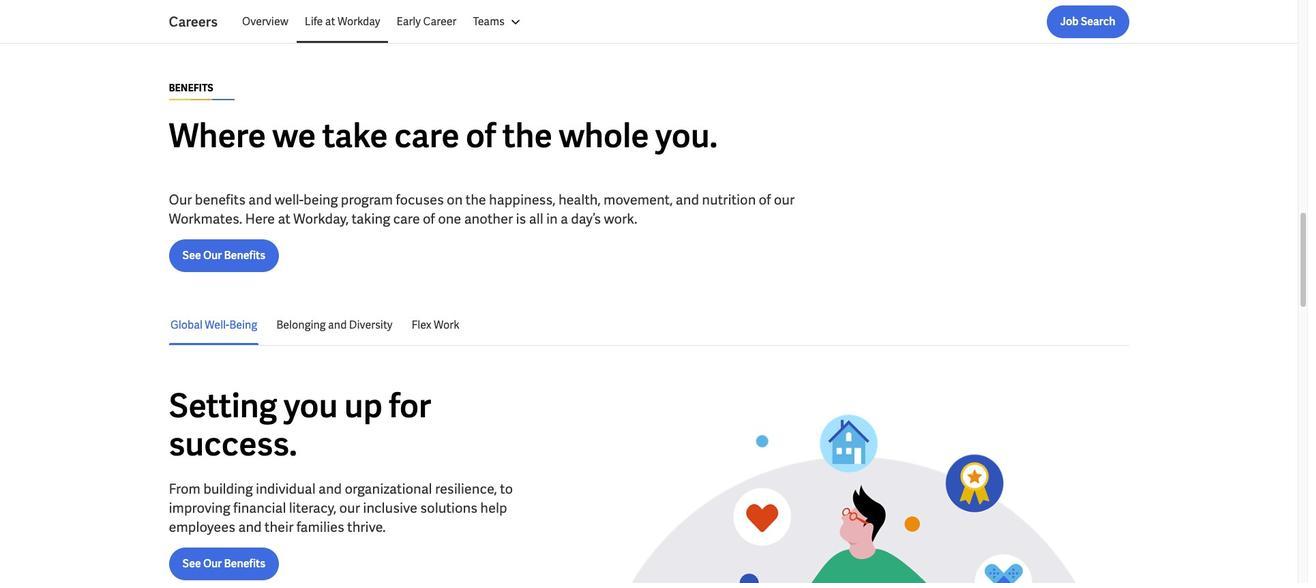 Task type: locate. For each thing, give the bounding box(es) containing it.
see down employees in the left of the page
[[183, 557, 201, 571]]

benefits
[[169, 82, 213, 94]]

1 vertical spatial at
[[278, 210, 290, 228]]

our inside our benefits and well-being program focuses on the happiness, health, movement, and nutrition of our workmates. here at workday, taking care of one another is all in a day's work.
[[169, 191, 192, 209]]

0 horizontal spatial our
[[339, 499, 360, 517]]

1 vertical spatial of
[[759, 191, 771, 209]]

see down the workmates.
[[183, 248, 201, 262]]

benefits down here
[[224, 248, 266, 262]]

being
[[229, 317, 257, 332]]

literacy,
[[289, 499, 337, 517]]

the
[[503, 114, 553, 157], [466, 191, 486, 209]]

see our benefits
[[183, 248, 266, 262], [183, 557, 266, 571]]

inclusive
[[363, 499, 418, 517]]

individual
[[256, 480, 316, 498]]

see our benefits link down employees in the left of the page
[[169, 548, 279, 580]]

see our benefits link
[[169, 239, 279, 272], [169, 548, 279, 580]]

the up happiness,
[[503, 114, 553, 157]]

1 vertical spatial see
[[183, 557, 201, 571]]

program
[[341, 191, 393, 209]]

our up the workmates.
[[169, 191, 192, 209]]

at down "well-"
[[278, 210, 290, 228]]

0 vertical spatial see
[[183, 248, 201, 262]]

2 vertical spatial our
[[203, 557, 222, 571]]

the inside our benefits and well-being program focuses on the happiness, health, movement, and nutrition of our workmates. here at workday, taking care of one another is all in a day's work.
[[466, 191, 486, 209]]

1 vertical spatial benefits
[[224, 557, 266, 571]]

and up here
[[249, 191, 272, 209]]

nutrition
[[702, 191, 756, 209]]

see
[[183, 248, 201, 262], [183, 557, 201, 571]]

for
[[389, 385, 431, 427]]

life
[[305, 14, 323, 29]]

our
[[169, 191, 192, 209], [203, 248, 222, 262], [203, 557, 222, 571]]

setting
[[169, 385, 277, 427]]

and
[[249, 191, 272, 209], [676, 191, 699, 209], [328, 317, 347, 332], [319, 480, 342, 498], [238, 518, 262, 536]]

overview
[[242, 14, 288, 29]]

happiness,
[[489, 191, 556, 209]]

our benefits and well-being program focuses on the happiness, health, movement, and nutrition of our workmates. here at workday, taking care of one another is all in a day's work.
[[169, 191, 795, 228]]

building
[[203, 480, 253, 498]]

1 horizontal spatial the
[[503, 114, 553, 157]]

see our benefits link down the workmates.
[[169, 239, 279, 272]]

and down financial
[[238, 518, 262, 536]]

movement,
[[604, 191, 673, 209]]

0 vertical spatial benefits
[[224, 248, 266, 262]]

day's
[[571, 210, 601, 228]]

0 vertical spatial our
[[169, 191, 192, 209]]

our up thrive.
[[339, 499, 360, 517]]

is
[[516, 210, 526, 228]]

organizational
[[345, 480, 432, 498]]

2 benefits from the top
[[224, 557, 266, 571]]

solutions
[[420, 499, 478, 517]]

you
[[284, 385, 338, 427]]

our down the workmates.
[[203, 248, 222, 262]]

benefits down their at the left bottom of page
[[224, 557, 266, 571]]

diversity
[[349, 317, 392, 332]]

0 vertical spatial at
[[325, 14, 335, 29]]

1 vertical spatial see our benefits link
[[169, 548, 279, 580]]

success.
[[169, 423, 297, 465]]

0 horizontal spatial at
[[278, 210, 290, 228]]

we
[[272, 114, 316, 157]]

0 vertical spatial our
[[774, 191, 795, 209]]

2 vertical spatial of
[[423, 210, 435, 228]]

list containing overview
[[234, 5, 1129, 38]]

of
[[466, 114, 496, 157], [759, 191, 771, 209], [423, 210, 435, 228]]

1 see from the top
[[183, 248, 201, 262]]

job search link
[[1047, 5, 1129, 38]]

where
[[169, 114, 266, 157]]

menu
[[234, 5, 532, 38]]

careers link
[[169, 12, 234, 31]]

financial
[[233, 499, 286, 517]]

take
[[322, 114, 388, 157]]

work
[[434, 317, 459, 332]]

care up focuses
[[394, 114, 460, 157]]

at
[[325, 14, 335, 29], [278, 210, 290, 228]]

care
[[394, 114, 460, 157], [393, 210, 420, 228]]

see our benefits down the workmates.
[[183, 248, 266, 262]]

and left nutrition
[[676, 191, 699, 209]]

1 horizontal spatial our
[[774, 191, 795, 209]]

2 see from the top
[[183, 557, 201, 571]]

teams
[[473, 14, 505, 29]]

at inside our benefits and well-being program focuses on the happiness, health, movement, and nutrition of our workmates. here at workday, taking care of one another is all in a day's work.
[[278, 210, 290, 228]]

0 vertical spatial see our benefits link
[[169, 239, 279, 272]]

our
[[774, 191, 795, 209], [339, 499, 360, 517]]

list
[[234, 5, 1129, 38]]

tab list
[[169, 305, 1129, 345]]

at right life
[[325, 14, 335, 29]]

2 see our benefits link from the top
[[169, 548, 279, 580]]

taking
[[352, 210, 390, 228]]

1 vertical spatial see our benefits
[[183, 557, 266, 571]]

early
[[397, 14, 421, 29]]

1 vertical spatial the
[[466, 191, 486, 209]]

the right on
[[466, 191, 486, 209]]

0 vertical spatial of
[[466, 114, 496, 157]]

1 see our benefits from the top
[[183, 248, 266, 262]]

1 vertical spatial care
[[393, 210, 420, 228]]

care down focuses
[[393, 210, 420, 228]]

1 vertical spatial our
[[339, 499, 360, 517]]

our right nutrition
[[774, 191, 795, 209]]

0 vertical spatial see our benefits
[[183, 248, 266, 262]]

health,
[[559, 191, 601, 209]]

see our benefits down employees in the left of the page
[[183, 557, 266, 571]]

0 horizontal spatial the
[[466, 191, 486, 209]]

well-
[[205, 317, 229, 332]]

thrive.
[[347, 518, 386, 536]]

1 horizontal spatial of
[[466, 114, 496, 157]]

benefits
[[224, 248, 266, 262], [224, 557, 266, 571]]

work.
[[604, 210, 638, 228]]

our down employees in the left of the page
[[203, 557, 222, 571]]

here
[[245, 210, 275, 228]]



Task type: describe. For each thing, give the bounding box(es) containing it.
job
[[1061, 14, 1079, 29]]

and left diversity
[[328, 317, 347, 332]]

employees
[[169, 518, 235, 536]]

their
[[265, 518, 294, 536]]

workmates.
[[169, 210, 242, 228]]

being
[[304, 191, 338, 209]]

job search
[[1061, 14, 1116, 29]]

up
[[344, 385, 383, 427]]

in
[[546, 210, 558, 228]]

0 vertical spatial the
[[503, 114, 553, 157]]

2 see our benefits from the top
[[183, 557, 266, 571]]

career
[[423, 14, 457, 29]]

early career link
[[389, 5, 465, 38]]

1 horizontal spatial at
[[325, 14, 335, 29]]

resilience,
[[435, 480, 497, 498]]

menu containing overview
[[234, 5, 532, 38]]

benefits
[[195, 191, 246, 209]]

on
[[447, 191, 463, 209]]

to
[[500, 480, 513, 498]]

improving
[[169, 499, 230, 517]]

early career
[[397, 14, 457, 29]]

setting you up for success.
[[169, 385, 431, 465]]

another
[[464, 210, 513, 228]]

tab list containing global well-being
[[169, 305, 1129, 345]]

2 horizontal spatial of
[[759, 191, 771, 209]]

you.
[[656, 114, 718, 157]]

search
[[1081, 14, 1116, 29]]

0 horizontal spatial of
[[423, 210, 435, 228]]

global well-being
[[170, 317, 257, 332]]

well-
[[275, 191, 304, 209]]

families
[[297, 518, 344, 536]]

1 benefits from the top
[[224, 248, 266, 262]]

workday,
[[293, 210, 349, 228]]

teams button
[[465, 5, 532, 38]]

from
[[169, 480, 201, 498]]

overview link
[[234, 5, 297, 38]]

flex work
[[411, 317, 459, 332]]

our inside the "from building individual and organizational resilience, to improving financial literacy, our inclusive solutions help employees and their families thrive."
[[339, 499, 360, 517]]

belonging and diversity
[[276, 317, 392, 332]]

life at workday
[[305, 14, 380, 29]]

1 vertical spatial our
[[203, 248, 222, 262]]

and up literacy,
[[319, 480, 342, 498]]

one
[[438, 210, 461, 228]]

flex
[[411, 317, 431, 332]]

global
[[170, 317, 202, 332]]

our inside our benefits and well-being program focuses on the happiness, health, movement, and nutrition of our workmates. here at workday, taking care of one another is all in a day's work.
[[774, 191, 795, 209]]

belonging
[[276, 317, 326, 332]]

help
[[480, 499, 507, 517]]

whole
[[559, 114, 649, 157]]

where we take care of the whole you.
[[169, 114, 718, 157]]

'' image
[[578, 387, 1129, 583]]

focuses
[[396, 191, 444, 209]]

1 see our benefits link from the top
[[169, 239, 279, 272]]

all
[[529, 210, 544, 228]]

care inside our benefits and well-being program focuses on the happiness, health, movement, and nutrition of our workmates. here at workday, taking care of one another is all in a day's work.
[[393, 210, 420, 228]]

life at workday link
[[297, 5, 389, 38]]

a
[[561, 210, 568, 228]]

from building individual and organizational resilience, to improving financial literacy, our inclusive solutions help employees and their families thrive.
[[169, 480, 513, 536]]

0 vertical spatial care
[[394, 114, 460, 157]]

careers
[[169, 13, 218, 31]]

workday
[[338, 14, 380, 29]]



Task type: vqa. For each thing, say whether or not it's contained in the screenshot.
see all stories link
no



